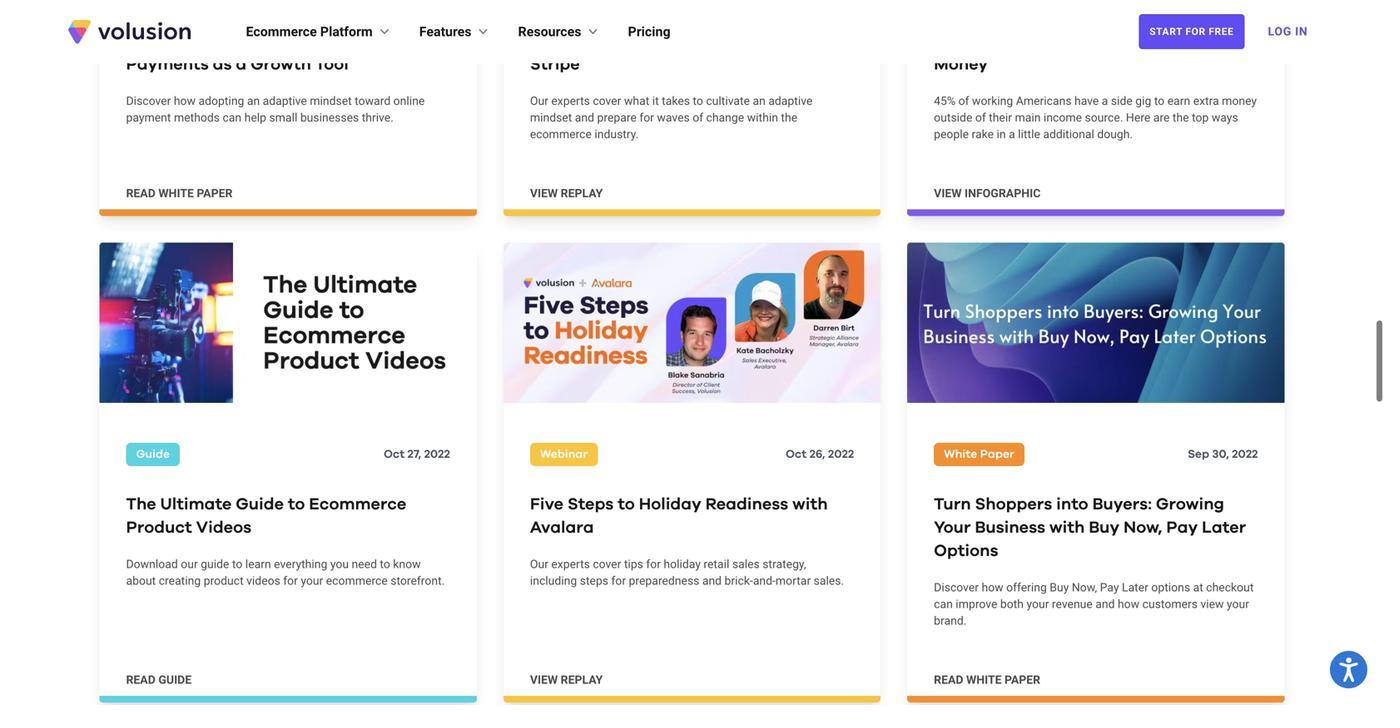 Task type: describe. For each thing, give the bounding box(es) containing it.
holiday
[[639, 496, 702, 513]]

improve
[[956, 597, 998, 611]]

2 horizontal spatial of
[[976, 111, 986, 124]]

your inside download our guide to learn everything you need to know about creating product videos for your ecommerce storefront.
[[301, 574, 323, 588]]

business
[[975, 520, 1046, 536]]

26,
[[810, 449, 825, 461]]

for down tips
[[611, 574, 626, 588]]

free
[[1209, 26, 1234, 37]]

takes
[[662, 94, 690, 108]]

to left learn
[[232, 558, 243, 571]]

can for help
[[223, 111, 242, 124]]

oct 27, 2022
[[384, 449, 450, 461]]

start for free link
[[1139, 14, 1245, 49]]

small
[[269, 111, 298, 124]]

side
[[1111, 94, 1133, 108]]

start
[[1150, 26, 1183, 37]]

adaptive inside discover how adopting an adaptive mindset toward online payment methods can help small businesses thrive.
[[263, 94, 307, 108]]

rooted
[[617, 33, 675, 49]]

five
[[530, 496, 564, 513]]

discover how adopting an adaptive mindset toward online payment methods can help small businesses thrive.
[[126, 94, 425, 124]]

people
[[934, 127, 969, 141]]

5 side hustle ideas to make more money
[[934, 33, 1202, 73]]

payment
[[126, 111, 171, 124]]

gig
[[1136, 94, 1152, 108]]

hustle
[[987, 33, 1039, 49]]

1 vertical spatial a
[[1102, 94, 1108, 108]]

later inside discover how offering buy now, pay later options at checkout can improve both your revenue and how customers view your brand.
[[1122, 581, 1149, 595]]

readiness
[[706, 496, 789, 513]]

extra
[[1194, 94, 1219, 108]]

guide inside download our guide to learn everything you need to know about creating product videos for your ecommerce storefront.
[[201, 558, 229, 571]]

turn
[[934, 496, 971, 513]]

customers
[[1143, 597, 1198, 611]]

preparedness
[[629, 574, 700, 588]]

the
[[126, 496, 156, 513]]

rake
[[972, 127, 994, 141]]

five steps to holiday readiness with avalara
[[530, 496, 828, 536]]

oct for readiness
[[786, 449, 807, 461]]

read white paper for the read white paper button to the bottom
[[934, 673, 1041, 687]]

videos
[[247, 574, 280, 588]]

brick-
[[725, 574, 753, 588]]

need
[[352, 558, 377, 571]]

side
[[948, 33, 983, 49]]

discover for discover how adopting an adaptive mindset toward online payment methods can help small businesses thrive.
[[126, 94, 171, 108]]

of inside our experts cover what it takes to cultivate an adaptive mindset and prepare for waves of change within the ecommerce industry.
[[693, 111, 704, 124]]

money
[[1222, 94, 1257, 108]]

read for turn shoppers into buyers: growing your business with buy now, pay later options
[[934, 673, 964, 687]]

our for our experts cover what it takes to cultivate an adaptive mindset and prepare for waves of change within the ecommerce industry.
[[530, 94, 549, 108]]

help
[[244, 111, 266, 124]]

prepare
[[597, 111, 637, 124]]

adaptive inside our experts cover what it takes to cultivate an adaptive mindset and prepare for waves of change within the ecommerce industry.
[[769, 94, 813, 108]]

product
[[126, 520, 192, 536]]

waves
[[657, 111, 690, 124]]

30,
[[1212, 449, 1230, 461]]

guide inside 'read guide' button
[[158, 673, 192, 687]]

turn shoppers into buyers: growing your business with buy now, pay later options image
[[908, 243, 1285, 403]]

to inside our experts cover what it takes to cultivate an adaptive mindset and prepare for waves of change within the ecommerce industry.
[[693, 94, 703, 108]]

buy inside the turn shoppers into buyers: growing your business with buy now, pay later options
[[1089, 520, 1120, 536]]

ultimate
[[160, 496, 232, 513]]

buyers:
[[1093, 496, 1152, 513]]

storefront.
[[391, 574, 445, 588]]

2 vertical spatial a
[[1009, 127, 1015, 141]]

brand.
[[934, 614, 967, 628]]

everything
[[274, 558, 327, 571]]

shoppers
[[975, 496, 1053, 513]]

have
[[1075, 94, 1099, 108]]

avalara
[[530, 520, 594, 536]]

at
[[1193, 581, 1204, 595]]

features button
[[419, 22, 492, 42]]

in
[[1295, 25, 1308, 38]]

ecommerce platform
[[246, 24, 373, 40]]

for up preparedness
[[646, 558, 661, 571]]

into
[[1057, 496, 1089, 513]]

the inside our experts cover what it takes to cultivate an adaptive mindset and prepare for waves of change within the ecommerce industry.
[[781, 111, 798, 124]]

2022 for five steps to holiday readiness with avalara
[[828, 449, 854, 461]]

options
[[1152, 581, 1191, 595]]

oct for ecommerce
[[384, 449, 405, 461]]

little
[[1018, 127, 1041, 141]]

here
[[1126, 111, 1151, 124]]

payments inside how adaptive businesses use payments as a growth tool
[[126, 56, 209, 73]]

and inside discover how offering buy now, pay later options at checkout can improve both your revenue and how customers view your brand.
[[1096, 597, 1115, 611]]

main
[[1015, 111, 1041, 124]]

toward
[[355, 94, 391, 108]]

revenue
[[1052, 597, 1093, 611]]

steps
[[568, 496, 614, 513]]

product
[[204, 574, 244, 588]]

replay for first view replay button
[[561, 186, 603, 200]]

videos
[[196, 520, 252, 536]]

cover for for
[[593, 558, 621, 571]]

methods
[[174, 111, 220, 124]]

turn shoppers into buyers: growing your business with buy now, pay later options
[[934, 496, 1246, 560]]

ecommerce inside dropdown button
[[246, 24, 317, 40]]

now, inside discover how offering buy now, pay later options at checkout can improve both your revenue and how customers view your brand.
[[1072, 581, 1097, 595]]

white paper
[[944, 449, 1015, 461]]

payments rooted in technology with stripe
[[530, 33, 831, 73]]

ideas
[[1043, 33, 1087, 49]]

1 horizontal spatial of
[[959, 94, 969, 108]]

and inside our experts cover tips for holiday retail sales strategy, including steps for preparedness and brick-and-mortar sales.
[[703, 574, 722, 588]]

2 vertical spatial how
[[1118, 597, 1140, 611]]

read guide button
[[126, 672, 192, 689]]

2 view replay from the top
[[530, 673, 603, 687]]

to inside five steps to holiday readiness with avalara
[[618, 496, 635, 513]]

industry.
[[595, 127, 639, 141]]

working
[[972, 94, 1013, 108]]

with inside five steps to holiday readiness with avalara
[[793, 496, 828, 513]]

mortar
[[776, 574, 811, 588]]

2022 for the ultimate guide to ecommerce product videos
[[424, 449, 450, 461]]

paper for the read white paper button to the bottom
[[1005, 673, 1041, 687]]

source.
[[1085, 111, 1123, 124]]

log
[[1268, 25, 1292, 38]]

later inside the turn shoppers into buyers: growing your business with buy now, pay later options
[[1202, 520, 1246, 536]]

our experts cover tips for holiday retail sales strategy, including steps for preparedness and brick-and-mortar sales.
[[530, 558, 844, 588]]

view
[[1201, 597, 1224, 611]]

outside
[[934, 111, 973, 124]]

to inside 5 side hustle ideas to make more money
[[1091, 33, 1108, 49]]

view for our experts cover what it takes to cultivate an adaptive mindset and prepare for waves of change within the ecommerce industry.
[[530, 186, 558, 200]]

your
[[934, 520, 971, 536]]

strategy,
[[763, 558, 806, 571]]

sep
[[1188, 449, 1210, 461]]

and-
[[753, 574, 776, 588]]

white for the read white paper button to the left
[[158, 186, 194, 200]]

resources
[[518, 24, 582, 40]]

5
[[934, 33, 944, 49]]

including
[[530, 574, 577, 588]]

0 horizontal spatial read white paper button
[[126, 185, 233, 202]]

with inside the turn shoppers into buyers: growing your business with buy now, pay later options
[[1050, 520, 1085, 536]]



Task type: locate. For each thing, give the bounding box(es) containing it.
learn
[[245, 558, 271, 571]]

white down brand.
[[967, 673, 1002, 687]]

0 vertical spatial pay
[[1167, 520, 1198, 536]]

0 vertical spatial payments
[[530, 33, 613, 49]]

1 horizontal spatial your
[[1027, 597, 1049, 611]]

holiday
[[664, 558, 701, 571]]

read white paper for the read white paper button to the left
[[126, 186, 233, 200]]

how
[[174, 94, 196, 108], [982, 581, 1004, 595], [1118, 597, 1140, 611]]

read
[[126, 186, 156, 200], [126, 673, 156, 687], [934, 673, 964, 687]]

1 vertical spatial buy
[[1050, 581, 1069, 595]]

experts for mindset
[[551, 94, 590, 108]]

ecommerce up growth
[[246, 24, 317, 40]]

a left the "little"
[[1009, 127, 1015, 141]]

1 vertical spatial can
[[934, 597, 953, 611]]

to right need
[[380, 558, 390, 571]]

read white paper button down brand.
[[934, 672, 1041, 689]]

0 vertical spatial replay
[[561, 186, 603, 200]]

1 vertical spatial white
[[967, 673, 1002, 687]]

change
[[706, 111, 744, 124]]

1 horizontal spatial guide
[[236, 496, 284, 513]]

2022 for turn shoppers into buyers: growing your business with buy now, pay later options
[[1232, 449, 1258, 461]]

buy
[[1089, 520, 1120, 536], [1050, 581, 1069, 595]]

0 vertical spatial buy
[[1089, 520, 1120, 536]]

ecommerce left "industry."
[[530, 127, 592, 141]]

how for offering
[[982, 581, 1004, 595]]

1 vertical spatial ecommerce
[[309, 496, 407, 513]]

technology
[[698, 33, 791, 49]]

our experts cover what it takes to cultivate an adaptive mindset and prepare for waves of change within the ecommerce industry.
[[530, 94, 813, 141]]

ecommerce inside our experts cover what it takes to cultivate an adaptive mindset and prepare for waves of change within the ecommerce industry.
[[530, 127, 592, 141]]

our up including
[[530, 558, 549, 571]]

1 vertical spatial now,
[[1072, 581, 1097, 595]]

1 the from the left
[[781, 111, 798, 124]]

1 oct from the left
[[384, 449, 405, 461]]

1 vertical spatial guide
[[158, 673, 192, 687]]

0 horizontal spatial paper
[[197, 186, 233, 200]]

cover up prepare
[[593, 94, 621, 108]]

now, down buyers: on the bottom right of page
[[1124, 520, 1163, 536]]

1 horizontal spatial a
[[1009, 127, 1015, 141]]

2 experts from the top
[[551, 558, 590, 571]]

0 horizontal spatial can
[[223, 111, 242, 124]]

checkout
[[1207, 581, 1254, 595]]

1 view replay button from the top
[[530, 185, 603, 202]]

1 horizontal spatial ecommerce
[[530, 127, 592, 141]]

1 adaptive from the left
[[263, 94, 307, 108]]

2 oct from the left
[[786, 449, 807, 461]]

discover up the payment
[[126, 94, 171, 108]]

0 vertical spatial in
[[679, 33, 694, 49]]

an up help
[[247, 94, 260, 108]]

and down retail
[[703, 574, 722, 588]]

can inside discover how adopting an adaptive mindset toward online payment methods can help small businesses thrive.
[[223, 111, 242, 124]]

for down everything
[[283, 574, 298, 588]]

0 vertical spatial and
[[575, 111, 594, 124]]

0 horizontal spatial and
[[575, 111, 594, 124]]

read white paper down methods
[[126, 186, 233, 200]]

tool
[[315, 56, 349, 73]]

buy down buyers: on the bottom right of page
[[1089, 520, 1120, 536]]

for inside our experts cover what it takes to cultivate an adaptive mindset and prepare for waves of change within the ecommerce industry.
[[640, 111, 654, 124]]

1 horizontal spatial in
[[997, 127, 1006, 141]]

1 horizontal spatial read white paper
[[934, 673, 1041, 687]]

payments
[[530, 33, 613, 49], [126, 56, 209, 73]]

cultivate
[[706, 94, 750, 108]]

and inside our experts cover what it takes to cultivate an adaptive mindset and prepare for waves of change within the ecommerce industry.
[[575, 111, 594, 124]]

0 horizontal spatial how
[[174, 94, 196, 108]]

read white paper button down methods
[[126, 185, 233, 202]]

in inside 45% of working americans have a side gig to earn extra money outside of their main income source. here are the top ways people rake in a little additional dough.
[[997, 127, 1006, 141]]

0 horizontal spatial later
[[1122, 581, 1149, 595]]

2 our from the top
[[530, 558, 549, 571]]

to up everything
[[288, 496, 305, 513]]

read inside button
[[126, 673, 156, 687]]

now, up the revenue
[[1072, 581, 1097, 595]]

0 horizontal spatial a
[[236, 56, 247, 73]]

open accessibe: accessibility options, statement and help image
[[1340, 658, 1358, 682]]

as
[[213, 56, 232, 73]]

our
[[181, 558, 198, 571]]

your
[[301, 574, 323, 588], [1027, 597, 1049, 611], [1227, 597, 1250, 611]]

to inside "the ultimate guide to ecommerce product videos"
[[288, 496, 305, 513]]

your down the checkout
[[1227, 597, 1250, 611]]

0 horizontal spatial pay
[[1100, 581, 1119, 595]]

guide
[[136, 449, 170, 461], [236, 496, 284, 513]]

our for our experts cover tips for holiday retail sales strategy, including steps for preparedness and brick-and-mortar sales.
[[530, 558, 549, 571]]

1 replay from the top
[[561, 186, 603, 200]]

how for adopting
[[174, 94, 196, 108]]

and
[[575, 111, 594, 124], [703, 574, 722, 588], [1096, 597, 1115, 611]]

your down offering
[[1027, 597, 1049, 611]]

0 vertical spatial later
[[1202, 520, 1246, 536]]

it
[[652, 94, 659, 108]]

0 horizontal spatial an
[[247, 94, 260, 108]]

sep 30, 2022
[[1188, 449, 1258, 461]]

and left prepare
[[575, 111, 594, 124]]

to right ideas
[[1091, 33, 1108, 49]]

read white paper button
[[126, 185, 233, 202], [934, 672, 1041, 689]]

resources button
[[518, 22, 602, 42]]

27,
[[408, 449, 421, 461]]

2 view replay button from the top
[[530, 672, 603, 689]]

later left options
[[1122, 581, 1149, 595]]

0 vertical spatial cover
[[593, 94, 621, 108]]

1 vertical spatial view replay button
[[530, 672, 603, 689]]

our down stripe
[[530, 94, 549, 108]]

make
[[1113, 33, 1157, 49]]

adopting
[[199, 94, 244, 108]]

pay inside discover how offering buy now, pay later options at checkout can improve both your revenue and how customers view your brand.
[[1100, 581, 1119, 595]]

within
[[747, 111, 778, 124]]

adaptive up within
[[769, 94, 813, 108]]

an inside discover how adopting an adaptive mindset toward online payment methods can help small businesses thrive.
[[247, 94, 260, 108]]

our inside our experts cover tips for holiday retail sales strategy, including steps for preparedness and brick-and-mortar sales.
[[530, 558, 549, 571]]

tips
[[624, 558, 643, 571]]

of right waves
[[693, 111, 704, 124]]

1 horizontal spatial oct
[[786, 449, 807, 461]]

dough.
[[1098, 127, 1133, 141]]

1 our from the top
[[530, 94, 549, 108]]

can down adopting
[[223, 111, 242, 124]]

cover for and
[[593, 94, 621, 108]]

1 experts from the top
[[551, 94, 590, 108]]

1 cover from the top
[[593, 94, 621, 108]]

growing
[[1156, 496, 1225, 513]]

the ultimate guide to ecommerce product videos image
[[99, 243, 477, 403]]

in down their
[[997, 127, 1006, 141]]

for down the it
[[640, 111, 654, 124]]

payments inside payments rooted in technology with stripe
[[530, 33, 613, 49]]

1 horizontal spatial now,
[[1124, 520, 1163, 536]]

1 horizontal spatial pay
[[1167, 520, 1198, 536]]

earn
[[1168, 94, 1191, 108]]

log in
[[1268, 25, 1308, 38]]

2 adaptive from the left
[[769, 94, 813, 108]]

replay for 2nd view replay button
[[561, 673, 603, 687]]

2 vertical spatial with
[[1050, 520, 1085, 536]]

our
[[530, 94, 549, 108], [530, 558, 549, 571]]

1 vertical spatial mindset
[[530, 111, 572, 124]]

stripe
[[530, 56, 580, 73]]

read for the ultimate guide to ecommerce product videos
[[126, 673, 156, 687]]

ecommerce inside "the ultimate guide to ecommerce product videos"
[[309, 496, 407, 513]]

discover up the "improve"
[[934, 581, 979, 595]]

1 vertical spatial discover
[[934, 581, 979, 595]]

experts down stripe
[[551, 94, 590, 108]]

0 vertical spatial can
[[223, 111, 242, 124]]

2 the from the left
[[1173, 111, 1189, 124]]

3 2022 from the left
[[1232, 449, 1258, 461]]

you
[[330, 558, 349, 571]]

1 vertical spatial read white paper
[[934, 673, 1041, 687]]

guide up the videos
[[236, 496, 284, 513]]

0 horizontal spatial read white paper
[[126, 186, 233, 200]]

an up within
[[753, 94, 766, 108]]

adaptive up 'small' at top
[[263, 94, 307, 108]]

1 vertical spatial read white paper button
[[934, 672, 1041, 689]]

the inside 45% of working americans have a side gig to earn extra money outside of their main income source. here are the top ways people rake in a little additional dough.
[[1173, 111, 1189, 124]]

download
[[126, 558, 178, 571]]

mindset inside our experts cover what it takes to cultivate an adaptive mindset and prepare for waves of change within the ecommerce industry.
[[530, 111, 572, 124]]

creating
[[159, 574, 201, 588]]

to inside 45% of working americans have a side gig to earn extra money outside of their main income source. here are the top ways people rake in a little additional dough.
[[1155, 94, 1165, 108]]

1 vertical spatial and
[[703, 574, 722, 588]]

0 vertical spatial mindset
[[310, 94, 352, 108]]

mindset up businesses
[[310, 94, 352, 108]]

retail
[[704, 558, 730, 571]]

1 vertical spatial cover
[[593, 558, 621, 571]]

0 vertical spatial view replay button
[[530, 185, 603, 202]]

0 vertical spatial experts
[[551, 94, 590, 108]]

our inside our experts cover what it takes to cultivate an adaptive mindset and prepare for waves of change within the ecommerce industry.
[[530, 94, 549, 108]]

businesses
[[244, 33, 332, 49]]

in inside payments rooted in technology with stripe
[[679, 33, 694, 49]]

paper for the read white paper button to the left
[[197, 186, 233, 200]]

view inside 'button'
[[934, 186, 962, 200]]

discover inside discover how offering buy now, pay later options at checkout can improve both your revenue and how customers view your brand.
[[934, 581, 979, 595]]

businesses
[[300, 111, 359, 124]]

how up methods
[[174, 94, 196, 108]]

view replay button
[[530, 185, 603, 202], [530, 672, 603, 689]]

0 horizontal spatial white
[[158, 186, 194, 200]]

pay left options
[[1100, 581, 1119, 595]]

for inside download our guide to learn everything you need to know about creating product videos for your ecommerce storefront.
[[283, 574, 298, 588]]

0 horizontal spatial adaptive
[[263, 94, 307, 108]]

0 horizontal spatial mindset
[[310, 94, 352, 108]]

cover up the steps
[[593, 558, 621, 571]]

now,
[[1124, 520, 1163, 536], [1072, 581, 1097, 595]]

with inside payments rooted in technology with stripe
[[795, 33, 831, 49]]

0 vertical spatial white
[[158, 186, 194, 200]]

2 horizontal spatial 2022
[[1232, 449, 1258, 461]]

the right within
[[781, 111, 798, 124]]

sales
[[733, 558, 760, 571]]

americans
[[1016, 94, 1072, 108]]

both
[[1001, 597, 1024, 611]]

can inside discover how offering buy now, pay later options at checkout can improve both your revenue and how customers view your brand.
[[934, 597, 953, 611]]

payments down how
[[126, 56, 209, 73]]

1 vertical spatial ecommerce
[[326, 574, 388, 588]]

1 horizontal spatial 2022
[[828, 449, 854, 461]]

45%
[[934, 94, 956, 108]]

0 horizontal spatial your
[[301, 574, 323, 588]]

a up source.
[[1102, 94, 1108, 108]]

platform
[[320, 24, 373, 40]]

paper down methods
[[197, 186, 233, 200]]

1 vertical spatial view replay
[[530, 673, 603, 687]]

0 horizontal spatial discover
[[126, 94, 171, 108]]

0 horizontal spatial the
[[781, 111, 798, 124]]

experts inside our experts cover tips for holiday retail sales strategy, including steps for preparedness and brick-and-mortar sales.
[[551, 558, 590, 571]]

0 vertical spatial discover
[[126, 94, 171, 108]]

mindset inside discover how adopting an adaptive mindset toward online payment methods can help small businesses thrive.
[[310, 94, 352, 108]]

experts inside our experts cover what it takes to cultivate an adaptive mindset and prepare for waves of change within the ecommerce industry.
[[551, 94, 590, 108]]

oct left 26,
[[786, 449, 807, 461]]

how inside discover how adopting an adaptive mindset toward online payment methods can help small businesses thrive.
[[174, 94, 196, 108]]

how left the customers
[[1118, 597, 1140, 611]]

webinar
[[540, 449, 588, 461]]

experts for steps
[[551, 558, 590, 571]]

1 view replay from the top
[[530, 186, 603, 200]]

an inside our experts cover what it takes to cultivate an adaptive mindset and prepare for waves of change within the ecommerce industry.
[[753, 94, 766, 108]]

1 horizontal spatial payments
[[530, 33, 613, 49]]

use
[[336, 33, 366, 49]]

1 horizontal spatial white
[[967, 673, 1002, 687]]

paper down both
[[1005, 673, 1041, 687]]

0 vertical spatial ecommerce
[[530, 127, 592, 141]]

to right takes at the left of page
[[693, 94, 703, 108]]

1 horizontal spatial guide
[[201, 558, 229, 571]]

0 vertical spatial now,
[[1124, 520, 1163, 536]]

read white paper down brand.
[[934, 673, 1041, 687]]

experts
[[551, 94, 590, 108], [551, 558, 590, 571]]

features
[[419, 24, 472, 40]]

1 horizontal spatial read white paper button
[[934, 672, 1041, 689]]

with down 26,
[[793, 496, 828, 513]]

0 vertical spatial a
[[236, 56, 247, 73]]

0 vertical spatial with
[[795, 33, 831, 49]]

pay down growing at bottom
[[1167, 520, 1198, 536]]

adaptive
[[165, 33, 240, 49]]

ecommerce
[[530, 127, 592, 141], [326, 574, 388, 588]]

1 an from the left
[[247, 94, 260, 108]]

0 horizontal spatial payments
[[126, 56, 209, 73]]

start for free
[[1150, 26, 1234, 37]]

1 horizontal spatial how
[[982, 581, 1004, 595]]

0 horizontal spatial buy
[[1050, 581, 1069, 595]]

now, inside the turn shoppers into buyers: growing your business with buy now, pay later options
[[1124, 520, 1163, 536]]

your down everything
[[301, 574, 323, 588]]

white down methods
[[158, 186, 194, 200]]

view infographic button
[[934, 185, 1041, 202]]

2022 right 26,
[[828, 449, 854, 461]]

discover for discover how offering buy now, pay later options at checkout can improve both your revenue and how customers view your brand.
[[934, 581, 979, 595]]

ecommerce inside download our guide to learn everything you need to know about creating product videos for your ecommerce storefront.
[[326, 574, 388, 588]]

cover
[[593, 94, 621, 108], [593, 558, 621, 571]]

1 vertical spatial pay
[[1100, 581, 1119, 595]]

are
[[1154, 111, 1170, 124]]

2 an from the left
[[753, 94, 766, 108]]

buy inside discover how offering buy now, pay later options at checkout can improve both your revenue and how customers view your brand.
[[1050, 581, 1069, 595]]

2022 right the '27,'
[[424, 449, 450, 461]]

1 horizontal spatial mindset
[[530, 111, 572, 124]]

and right the revenue
[[1096, 597, 1115, 611]]

mindset down stripe
[[530, 111, 572, 124]]

income
[[1044, 111, 1082, 124]]

of up rake
[[976, 111, 986, 124]]

0 vertical spatial view replay
[[530, 186, 603, 200]]

0 horizontal spatial in
[[679, 33, 694, 49]]

2 horizontal spatial a
[[1102, 94, 1108, 108]]

with down the into
[[1050, 520, 1085, 536]]

1 vertical spatial payments
[[126, 56, 209, 73]]

white
[[944, 449, 978, 461]]

1 vertical spatial guide
[[236, 496, 284, 513]]

oct left the '27,'
[[384, 449, 405, 461]]

0 horizontal spatial of
[[693, 111, 704, 124]]

1 horizontal spatial the
[[1173, 111, 1189, 124]]

ways
[[1212, 111, 1239, 124]]

experts up including
[[551, 558, 590, 571]]

1 horizontal spatial later
[[1202, 520, 1246, 536]]

0 horizontal spatial guide
[[136, 449, 170, 461]]

white for the read white paper button to the bottom
[[967, 673, 1002, 687]]

1 horizontal spatial discover
[[934, 581, 979, 595]]

offering
[[1007, 581, 1047, 595]]

2 horizontal spatial and
[[1096, 597, 1115, 611]]

2 cover from the top
[[593, 558, 621, 571]]

know
[[393, 558, 421, 571]]

to right gig
[[1155, 94, 1165, 108]]

pricing link
[[628, 22, 671, 42]]

payments up stripe
[[530, 33, 613, 49]]

can up brand.
[[934, 597, 953, 611]]

a inside how adaptive businesses use payments as a growth tool
[[236, 56, 247, 73]]

2 replay from the top
[[561, 673, 603, 687]]

1 vertical spatial how
[[982, 581, 1004, 595]]

buy up the revenue
[[1050, 581, 1069, 595]]

0 horizontal spatial guide
[[158, 673, 192, 687]]

with right the technology
[[795, 33, 831, 49]]

1 horizontal spatial buy
[[1089, 520, 1120, 536]]

2 horizontal spatial your
[[1227, 597, 1250, 611]]

what
[[624, 94, 650, 108]]

cover inside our experts cover what it takes to cultivate an adaptive mindset and prepare for waves of change within the ecommerce industry.
[[593, 94, 621, 108]]

of right 45%
[[959, 94, 969, 108]]

1 vertical spatial our
[[530, 558, 549, 571]]

the down earn
[[1173, 111, 1189, 124]]

discover inside discover how adopting an adaptive mindset toward online payment methods can help small businesses thrive.
[[126, 94, 171, 108]]

five steps to holiday readiness with avalara image
[[504, 243, 881, 403]]

can for improve
[[934, 597, 953, 611]]

0 vertical spatial read white paper
[[126, 186, 233, 200]]

0 horizontal spatial 2022
[[424, 449, 450, 461]]

0 vertical spatial read white paper button
[[126, 185, 233, 202]]

2022 right 30,
[[1232, 449, 1258, 461]]

how up the "improve"
[[982, 581, 1004, 595]]

view replay
[[530, 186, 603, 200], [530, 673, 603, 687]]

the
[[781, 111, 798, 124], [1173, 111, 1189, 124]]

1 horizontal spatial can
[[934, 597, 953, 611]]

later down growing at bottom
[[1202, 520, 1246, 536]]

1 vertical spatial replay
[[561, 673, 603, 687]]

a right as
[[236, 56, 247, 73]]

ecommerce down need
[[326, 574, 388, 588]]

1 horizontal spatial paper
[[1005, 673, 1041, 687]]

1 vertical spatial paper
[[1005, 673, 1041, 687]]

growth
[[251, 56, 311, 73]]

to right steps
[[618, 496, 635, 513]]

cover inside our experts cover tips for holiday retail sales strategy, including steps for preparedness and brick-and-mortar sales.
[[593, 558, 621, 571]]

1 2022 from the left
[[424, 449, 450, 461]]

2 2022 from the left
[[828, 449, 854, 461]]

ecommerce up need
[[309, 496, 407, 513]]

0 vertical spatial paper
[[197, 186, 233, 200]]

ecommerce platform button
[[246, 22, 393, 42]]

guide up the
[[136, 449, 170, 461]]

45% of working americans have a side gig to earn extra money outside of their main income source. here are the top ways people rake in a little additional dough.
[[934, 94, 1257, 141]]

1 vertical spatial in
[[997, 127, 1006, 141]]

0 vertical spatial ecommerce
[[246, 24, 317, 40]]

discover
[[126, 94, 171, 108], [934, 581, 979, 595]]

pay inside the turn shoppers into buyers: growing your business with buy now, pay later options
[[1167, 520, 1198, 536]]

for
[[1186, 26, 1206, 37]]

view for 5 side hustle ideas to make more money
[[934, 186, 962, 200]]

infographic
[[965, 186, 1041, 200]]

guide inside "the ultimate guide to ecommerce product videos"
[[236, 496, 284, 513]]

in right pricing link
[[679, 33, 694, 49]]



Task type: vqa. For each thing, say whether or not it's contained in the screenshot.
learn more "BUTTON" related to Doogma
no



